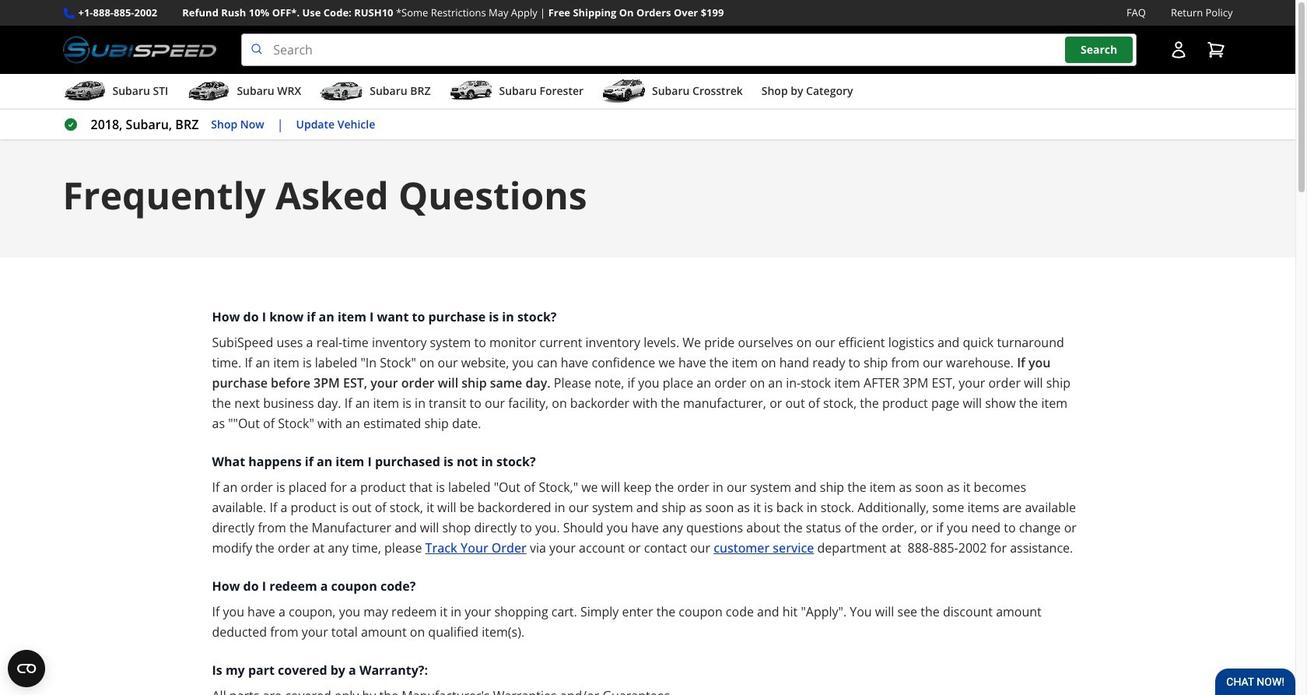 Task type: describe. For each thing, give the bounding box(es) containing it.
open widget image
[[8, 650, 45, 687]]

search input field
[[241, 34, 1137, 66]]

a subaru sti thumbnail image image
[[63, 79, 106, 103]]

a subaru wrx thumbnail image image
[[187, 79, 231, 103]]



Task type: vqa. For each thing, say whether or not it's contained in the screenshot.
list box
no



Task type: locate. For each thing, give the bounding box(es) containing it.
a subaru forester thumbnail image image
[[449, 79, 493, 103]]

a subaru brz thumbnail image image
[[320, 79, 364, 103]]

subispeed logo image
[[63, 34, 217, 66]]

a subaru crosstrek thumbnail image image
[[602, 79, 646, 103]]



